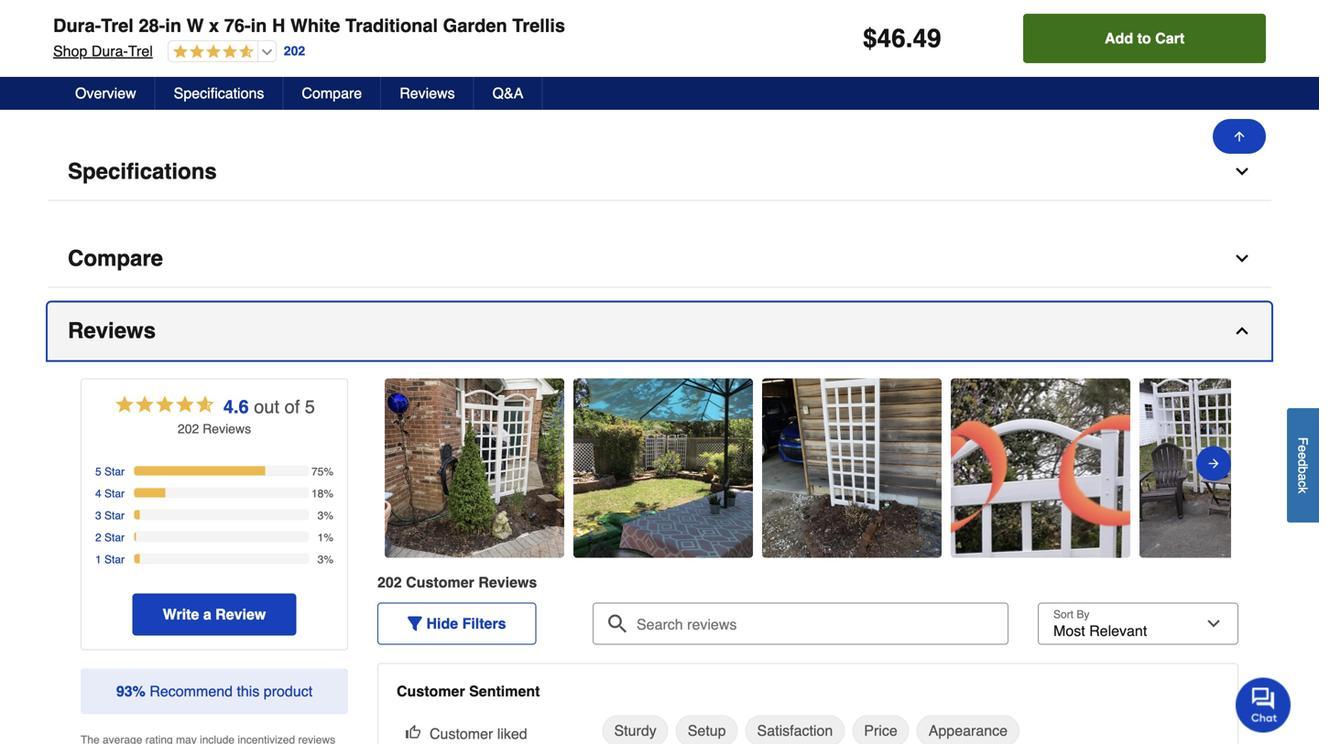 Task type: vqa. For each thing, say whether or not it's contained in the screenshot.
the bottom or
yes



Task type: describe. For each thing, give the bounding box(es) containing it.
w
[[186, 15, 204, 36]]

to
[[1137, 30, 1151, 47]]

write a review button
[[133, 594, 296, 636]]

hide filters button
[[377, 603, 536, 645]]

trellis
[[512, 15, 565, 36]]

recommend
[[150, 683, 233, 700]]

b
[[1296, 467, 1310, 474]]

2 e from the top
[[1296, 452, 1310, 460]]

2 inside this classic trellis can be used against a wall or set freestanding using the 2 included ground anchors maintenance free easy cleaning with garden hose pvc vinyl is uv protected strong enough for any vine or climbing plant ground anchors included
[[506, 4, 513, 19]]

out
[[254, 397, 279, 418]]

3 star
[[95, 510, 125, 523]]

the
[[484, 4, 502, 19]]

93 % recommend this product
[[116, 683, 313, 700]]

star for 3 star
[[104, 510, 125, 523]]

dura-trel 28-in w x 76-in h white traditional garden trellis
[[53, 15, 565, 36]]

against
[[259, 4, 301, 19]]

star for 2 star
[[104, 532, 125, 545]]

strong
[[82, 76, 120, 91]]

this
[[82, 4, 107, 19]]

4 star
[[95, 488, 125, 501]]

using
[[450, 4, 481, 19]]

0 horizontal spatial included
[[178, 94, 226, 108]]

appearance
[[929, 723, 1008, 740]]

shop
[[53, 43, 87, 60]]

customer liked
[[430, 726, 527, 743]]

ground
[[82, 94, 125, 108]]

white
[[290, 15, 340, 36]]

liked
[[497, 726, 527, 743]]

arrow right image
[[1206, 453, 1221, 475]]

any
[[189, 76, 209, 91]]

write
[[163, 606, 199, 623]]

hose
[[236, 40, 264, 55]]

star for 1 star
[[104, 554, 125, 567]]

vine
[[213, 76, 236, 91]]

maintenance
[[82, 22, 156, 37]]

Search reviews text field
[[600, 603, 1001, 634]]

setup button
[[676, 716, 738, 745]]

price button
[[852, 716, 909, 745]]

1 horizontal spatial anchors
[[611, 4, 657, 19]]

be
[[210, 4, 224, 19]]

1 in from the left
[[165, 15, 181, 36]]

review for 202 customer review s
[[478, 574, 529, 591]]

0 horizontal spatial 2
[[95, 532, 101, 545]]

49
[[913, 24, 941, 53]]

0 vertical spatial compare button
[[283, 77, 381, 110]]

1 star
[[95, 554, 125, 567]]

trellis
[[152, 4, 182, 19]]

q&a
[[492, 85, 523, 102]]

product
[[264, 683, 313, 700]]

add to cart button
[[1023, 14, 1266, 63]]

set
[[355, 4, 373, 19]]

q&a button
[[474, 77, 543, 110]]

1
[[95, 554, 101, 567]]

1 e from the top
[[1296, 445, 1310, 452]]

1 vertical spatial 4.6 stars image
[[114, 393, 216, 420]]

.
[[906, 24, 913, 53]]

0 horizontal spatial 5
[[95, 466, 101, 479]]

thumb up image
[[406, 725, 420, 740]]

vinyl
[[112, 58, 138, 73]]

is
[[142, 58, 151, 73]]

1 vertical spatial or
[[240, 76, 251, 91]]

1 vertical spatial anchors
[[129, 94, 174, 108]]

0 vertical spatial trel
[[101, 15, 134, 36]]

1 vertical spatial reviews button
[[48, 303, 1271, 360]]

$
[[863, 24, 877, 53]]

f e e d b a c k
[[1296, 437, 1310, 494]]

specifications for specifications button to the bottom
[[68, 159, 217, 184]]

a inside write a review button
[[203, 606, 211, 623]]

overview button
[[57, 77, 155, 110]]

3 uploaded image image from the left
[[951, 459, 1130, 478]]

sturdy
[[614, 723, 657, 740]]

2 star
[[95, 532, 125, 545]]

cart
[[1155, 30, 1185, 47]]

a inside this classic trellis can be used against a wall or set freestanding using the 2 included ground anchors maintenance free easy cleaning with garden hose pvc vinyl is uv protected strong enough for any vine or climbing plant ground anchors included
[[304, 4, 311, 19]]

setup
[[688, 723, 726, 740]]

appearance button
[[917, 716, 1020, 745]]

add to cart
[[1105, 30, 1185, 47]]

of
[[284, 397, 300, 418]]

18%
[[311, 488, 333, 501]]

76-
[[224, 15, 251, 36]]

1 vertical spatial trel
[[128, 43, 153, 60]]

filter image
[[408, 617, 422, 632]]

x
[[209, 15, 219, 36]]

review inside 4.6 out of 5 202 review s
[[203, 422, 245, 436]]

0 vertical spatial customer
[[406, 574, 474, 591]]

for
[[170, 76, 185, 91]]

f
[[1296, 437, 1310, 445]]

93
[[116, 683, 132, 700]]

1 vertical spatial dura-
[[91, 43, 128, 60]]

shop dura-trel
[[53, 43, 153, 60]]

review for write a review
[[215, 606, 266, 623]]

3
[[95, 510, 101, 523]]

star for 4 star
[[104, 488, 125, 501]]

4.6 out of 5 202 review s
[[178, 397, 315, 436]]

4 uploaded image image from the left
[[1139, 459, 1319, 478]]

filters
[[462, 616, 506, 633]]

freestanding
[[376, 4, 447, 19]]



Task type: locate. For each thing, give the bounding box(es) containing it.
s down the 4.6
[[245, 422, 251, 436]]

trel left uv at left top
[[128, 43, 153, 60]]

3%
[[318, 510, 333, 523], [318, 554, 333, 567]]

3 star from the top
[[104, 510, 125, 523]]

2 horizontal spatial a
[[1296, 474, 1310, 481]]

202 customer review s
[[377, 574, 537, 591]]

in left "w"
[[165, 15, 181, 36]]

2 in from the left
[[251, 15, 267, 36]]

ground
[[568, 4, 608, 19]]

review up filters
[[478, 574, 529, 591]]

climbing
[[255, 76, 302, 91]]

1 uploaded image image from the left
[[385, 459, 564, 478]]

4 star from the top
[[104, 532, 125, 545]]

anchors down enough
[[129, 94, 174, 108]]

this classic trellis can be used against a wall or set freestanding using the 2 included ground anchors maintenance free easy cleaning with garden hose pvc vinyl is uv protected strong enough for any vine or climbing plant ground anchors included
[[82, 4, 657, 108]]

1 horizontal spatial 202
[[284, 44, 305, 58]]

write a review
[[163, 606, 266, 623]]

2 right the
[[506, 4, 513, 19]]

5 inside 4.6 out of 5 202 review s
[[305, 397, 315, 418]]

1 vertical spatial compare button
[[48, 230, 1271, 288]]

0 vertical spatial specifications
[[174, 85, 264, 102]]

3% down 1%
[[318, 554, 333, 567]]

2 vertical spatial customer
[[430, 726, 493, 743]]

1 chevron down image from the top
[[1233, 163, 1251, 181]]

overview
[[75, 85, 136, 102]]

4.6 stars image
[[168, 44, 254, 61], [114, 393, 216, 420]]

2 chevron down image from the top
[[1233, 250, 1251, 268]]

free
[[159, 22, 182, 37]]

202 inside 4.6 out of 5 202 review s
[[178, 422, 199, 436]]

anchors
[[611, 4, 657, 19], [129, 94, 174, 108]]

0 vertical spatial 2
[[506, 4, 513, 19]]

f e e d b a c k button
[[1287, 408, 1319, 523]]

dura- down maintenance at left
[[91, 43, 128, 60]]

1 vertical spatial review
[[478, 574, 529, 591]]

46
[[877, 24, 906, 53]]

1 vertical spatial reviews
[[68, 318, 156, 344]]

2 vertical spatial review
[[215, 606, 266, 623]]

star up 4 star
[[104, 466, 125, 479]]

sentiment
[[469, 683, 540, 700]]

3% for 3 star
[[318, 510, 333, 523]]

chevron down image up chevron up image
[[1233, 250, 1251, 268]]

1 vertical spatial specifications button
[[48, 143, 1271, 201]]

dura-
[[53, 15, 101, 36], [91, 43, 128, 60]]

1 vertical spatial 3%
[[318, 554, 333, 567]]

price
[[864, 723, 897, 740]]

uploaded image image
[[385, 459, 564, 478], [762, 459, 942, 478], [951, 459, 1130, 478], [1139, 459, 1319, 478]]

customer up "thumb up" image
[[397, 683, 465, 700]]

0 vertical spatial compare
[[302, 85, 362, 102]]

chevron down image for specifications
[[1233, 163, 1251, 181]]

2 vertical spatial 202
[[377, 574, 402, 591]]

satisfaction
[[757, 723, 833, 740]]

anchors right ground
[[611, 4, 657, 19]]

d
[[1296, 460, 1310, 467]]

1%
[[318, 532, 333, 545]]

included down the any
[[178, 94, 226, 108]]

chevron down image down the 'arrow up' icon
[[1233, 163, 1251, 181]]

1 vertical spatial 5
[[95, 466, 101, 479]]

0 vertical spatial 3%
[[318, 510, 333, 523]]

75%
[[311, 466, 333, 479]]

1 vertical spatial compare
[[68, 246, 163, 271]]

0 vertical spatial or
[[340, 4, 352, 19]]

h
[[272, 15, 285, 36]]

uv
[[154, 58, 172, 73]]

star right the 3
[[104, 510, 125, 523]]

in left h
[[251, 15, 267, 36]]

e
[[1296, 445, 1310, 452], [1296, 452, 1310, 460]]

compare button
[[283, 77, 381, 110], [48, 230, 1271, 288]]

star right 4
[[104, 488, 125, 501]]

customer down customer sentiment
[[430, 726, 493, 743]]

trel up shop dura-trel
[[101, 15, 134, 36]]

2 uploaded image image from the left
[[762, 459, 942, 478]]

c
[[1296, 481, 1310, 487]]

protected
[[176, 58, 229, 73]]

s
[[245, 422, 251, 436], [529, 574, 537, 591]]

review right write
[[215, 606, 266, 623]]

chevron down image for compare
[[1233, 250, 1251, 268]]

0 vertical spatial review
[[203, 422, 245, 436]]

1 vertical spatial specifications
[[68, 159, 217, 184]]

1 horizontal spatial 5
[[305, 397, 315, 418]]

0 vertical spatial 4.6 stars image
[[168, 44, 254, 61]]

202 for 202 customer review s
[[377, 574, 402, 591]]

reviews for the bottom reviews button
[[68, 318, 156, 344]]

customer up hide
[[406, 574, 474, 591]]

2 horizontal spatial 202
[[377, 574, 402, 591]]

dura- up shop
[[53, 15, 101, 36]]

star right 1
[[104, 554, 125, 567]]

a up k on the bottom of the page
[[1296, 474, 1310, 481]]

0 horizontal spatial s
[[245, 422, 251, 436]]

star for 5 star
[[104, 466, 125, 479]]

a inside f e e d b a c k button
[[1296, 474, 1310, 481]]

star
[[104, 466, 125, 479], [104, 488, 125, 501], [104, 510, 125, 523], [104, 532, 125, 545], [104, 554, 125, 567]]

enough
[[124, 76, 167, 91]]

garden
[[443, 15, 507, 36]]

0 vertical spatial anchors
[[611, 4, 657, 19]]

1 star from the top
[[104, 466, 125, 479]]

3% for 1 star
[[318, 554, 333, 567]]

2 star from the top
[[104, 488, 125, 501]]

1 horizontal spatial compare
[[302, 85, 362, 102]]

5
[[305, 397, 315, 418], [95, 466, 101, 479]]

add
[[1105, 30, 1133, 47]]

5 up 4
[[95, 466, 101, 479]]

e up d
[[1296, 445, 1310, 452]]

a left wall
[[304, 4, 311, 19]]

a right write
[[203, 606, 211, 623]]

5 star from the top
[[104, 554, 125, 567]]

included right the
[[517, 4, 564, 19]]

cleaning
[[115, 40, 162, 55]]

$ 46 . 49
[[863, 24, 941, 53]]

or left set
[[340, 4, 352, 19]]

used
[[228, 4, 256, 19]]

0 horizontal spatial a
[[203, 606, 211, 623]]

0 vertical spatial 202
[[284, 44, 305, 58]]

1 vertical spatial 2
[[95, 532, 101, 545]]

specifications down protected
[[174, 85, 264, 102]]

0 horizontal spatial compare
[[68, 246, 163, 271]]

%
[[132, 683, 146, 700]]

28-
[[139, 15, 165, 36]]

chat invite button image
[[1236, 677, 1292, 733]]

with
[[166, 40, 189, 55]]

4.6
[[223, 397, 249, 418]]

1 vertical spatial 202
[[178, 422, 199, 436]]

wall
[[315, 4, 337, 19]]

customer for customer sentiment
[[397, 683, 465, 700]]

specifications for specifications button to the top
[[174, 85, 264, 102]]

1 vertical spatial s
[[529, 574, 537, 591]]

5 star
[[95, 466, 125, 479]]

k
[[1296, 487, 1310, 494]]

0 vertical spatial s
[[245, 422, 251, 436]]

1 vertical spatial chevron down image
[[1233, 250, 1251, 268]]

1 3% from the top
[[318, 510, 333, 523]]

s up hide filters button
[[529, 574, 537, 591]]

pvc
[[82, 58, 109, 73]]

chevron up image
[[1233, 322, 1251, 340]]

0 vertical spatial a
[[304, 4, 311, 19]]

plant
[[306, 76, 333, 91]]

this
[[237, 683, 260, 700]]

specifications button
[[155, 77, 283, 110], [48, 143, 1271, 201]]

reviews button
[[381, 77, 474, 110], [48, 303, 1271, 360]]

included
[[517, 4, 564, 19], [178, 94, 226, 108]]

hide filters
[[426, 616, 506, 633]]

chevron down image
[[1233, 163, 1251, 181], [1233, 250, 1251, 268]]

review
[[203, 422, 245, 436], [478, 574, 529, 591], [215, 606, 266, 623]]

0 vertical spatial reviews button
[[381, 77, 474, 110]]

specifications
[[174, 85, 264, 102], [68, 159, 217, 184]]

1 horizontal spatial s
[[529, 574, 537, 591]]

5 right of
[[305, 397, 315, 418]]

3% up 1%
[[318, 510, 333, 523]]

202 for 202
[[284, 44, 305, 58]]

0 horizontal spatial in
[[165, 15, 181, 36]]

1 horizontal spatial or
[[340, 4, 352, 19]]

chevron down image inside specifications button
[[1233, 163, 1251, 181]]

2 3% from the top
[[318, 554, 333, 567]]

customer for customer liked
[[430, 726, 493, 743]]

1 horizontal spatial 2
[[506, 4, 513, 19]]

reviews for top reviews button
[[400, 85, 455, 102]]

arrow up image
[[1232, 129, 1247, 144]]

in
[[165, 15, 181, 36], [251, 15, 267, 36]]

or right vine
[[240, 76, 251, 91]]

can't wait to plant climbing roses and see it grow on this trellis! image image
[[573, 459, 753, 478]]

0 horizontal spatial reviews
[[68, 318, 156, 344]]

2
[[506, 4, 513, 19], [95, 532, 101, 545]]

0 vertical spatial specifications button
[[155, 77, 283, 110]]

1 vertical spatial a
[[1296, 474, 1310, 481]]

classic
[[110, 4, 149, 19]]

4.6 stars image left the 4.6
[[114, 393, 216, 420]]

trel
[[101, 15, 134, 36], [128, 43, 153, 60]]

s inside 4.6 out of 5 202 review s
[[245, 422, 251, 436]]

hide
[[426, 616, 458, 633]]

202
[[284, 44, 305, 58], [178, 422, 199, 436], [377, 574, 402, 591]]

0 horizontal spatial anchors
[[129, 94, 174, 108]]

easy
[[82, 40, 111, 55]]

0 vertical spatial included
[[517, 4, 564, 19]]

2 vertical spatial a
[[203, 606, 211, 623]]

1 horizontal spatial included
[[517, 4, 564, 19]]

1 vertical spatial customer
[[397, 683, 465, 700]]

0 vertical spatial chevron down image
[[1233, 163, 1251, 181]]

2 down the 3
[[95, 532, 101, 545]]

0 horizontal spatial or
[[240, 76, 251, 91]]

1 vertical spatial included
[[178, 94, 226, 108]]

sturdy button
[[602, 716, 668, 745]]

4.6 stars image down x
[[168, 44, 254, 61]]

star up 1 star at the left bottom of the page
[[104, 532, 125, 545]]

e up 'b'
[[1296, 452, 1310, 460]]

1 horizontal spatial in
[[251, 15, 267, 36]]

customer sentiment
[[397, 683, 540, 700]]

specifications down ground
[[68, 159, 217, 184]]

0 vertical spatial 5
[[305, 397, 315, 418]]

0 vertical spatial reviews
[[400, 85, 455, 102]]

satisfaction button
[[745, 716, 845, 745]]

1 horizontal spatial reviews
[[400, 85, 455, 102]]

1 horizontal spatial a
[[304, 4, 311, 19]]

review down the 4.6
[[203, 422, 245, 436]]

or
[[340, 4, 352, 19], [240, 76, 251, 91]]

0 horizontal spatial 202
[[178, 422, 199, 436]]

0 vertical spatial dura-
[[53, 15, 101, 36]]

review inside button
[[215, 606, 266, 623]]

4
[[95, 488, 101, 501]]

traditional
[[345, 15, 438, 36]]



